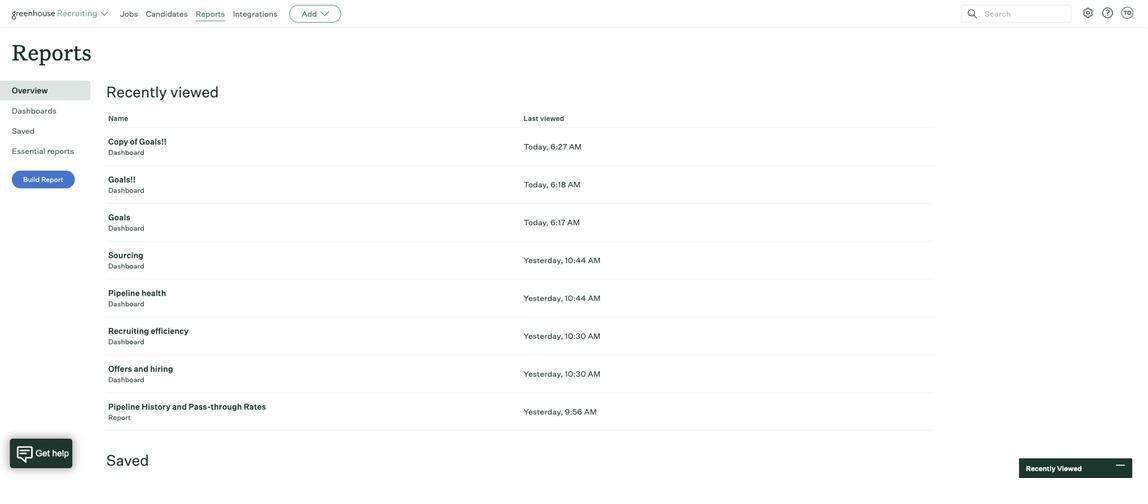 Task type: describe. For each thing, give the bounding box(es) containing it.
sourcing dashboard
[[108, 251, 145, 270]]

yesterday, for pipeline health
[[524, 294, 564, 303]]

pass-
[[189, 402, 211, 412]]

integrations
[[233, 9, 278, 19]]

am for sourcing
[[588, 256, 601, 266]]

0 horizontal spatial saved
[[12, 126, 35, 136]]

10:30 for recruiting efficiency
[[565, 332, 586, 341]]

candidates link
[[146, 9, 188, 19]]

pipeline history and pass-through rates report
[[108, 402, 266, 422]]

10:30 for offers and hiring
[[565, 369, 586, 379]]

candidates
[[146, 9, 188, 19]]

today, 6:18 am
[[524, 180, 581, 190]]

0 horizontal spatial reports
[[12, 37, 92, 66]]

add
[[302, 9, 317, 19]]

recently viewed
[[106, 83, 219, 101]]

add button
[[290, 5, 341, 23]]

overview
[[12, 86, 48, 96]]

pipeline for pipeline history and pass-through rates
[[108, 402, 140, 412]]

goals!! inside goals!! dashboard
[[108, 175, 136, 185]]

sourcing
[[108, 251, 144, 261]]

Search text field
[[983, 7, 1063, 21]]

6:17
[[551, 218, 566, 228]]

copy of goals!! dashboard
[[108, 137, 167, 157]]

recently for recently viewed
[[1027, 465, 1056, 473]]

dashboards link
[[12, 105, 87, 117]]

goals
[[108, 213, 130, 223]]

recruiting efficiency dashboard
[[108, 327, 189, 346]]

history
[[142, 402, 171, 412]]

9:56
[[565, 407, 583, 417]]

6:18
[[551, 180, 566, 190]]

name
[[108, 114, 128, 123]]

recently for recently viewed
[[106, 83, 167, 101]]

greenhouse recruiting image
[[12, 8, 100, 20]]

dashboards
[[12, 106, 57, 116]]

dashboard inside offers and hiring dashboard
[[108, 376, 145, 384]]

last viewed
[[524, 114, 565, 123]]

td button
[[1122, 7, 1134, 19]]

yesterday, 10:44 am for dashboard
[[524, 256, 601, 266]]

4 dashboard from the top
[[108, 262, 145, 270]]

today, 6:27 am
[[524, 142, 582, 152]]

viewed
[[1058, 465, 1083, 473]]

saved link
[[12, 125, 87, 137]]

yesterday, 9:56 am
[[524, 407, 597, 417]]

6:27
[[551, 142, 568, 152]]

am for goals
[[568, 218, 580, 228]]

yesterday, for recruiting efficiency
[[524, 332, 564, 341]]

3 dashboard from the top
[[108, 224, 145, 233]]

viewed for recently viewed
[[170, 83, 219, 101]]

rates
[[244, 402, 266, 412]]

yesterday, 10:30 am for offers and hiring
[[524, 369, 601, 379]]

2 dashboard from the top
[[108, 186, 145, 195]]

build report button
[[12, 171, 75, 189]]

build report
[[23, 175, 63, 184]]

10:44 for health
[[565, 294, 587, 303]]

yesterday, 10:44 am for health
[[524, 294, 601, 303]]

reports
[[47, 146, 74, 156]]

and inside offers and hiring dashboard
[[134, 365, 149, 374]]



Task type: locate. For each thing, give the bounding box(es) containing it.
of
[[130, 137, 138, 147]]

1 yesterday, from the top
[[524, 256, 564, 266]]

0 vertical spatial pipeline
[[108, 289, 140, 299]]

pipeline left history
[[108, 402, 140, 412]]

2 vertical spatial today,
[[524, 218, 549, 228]]

2 yesterday, 10:44 am from the top
[[524, 294, 601, 303]]

dashboard
[[108, 148, 145, 157], [108, 186, 145, 195], [108, 224, 145, 233], [108, 262, 145, 270], [108, 300, 145, 308], [108, 338, 145, 346], [108, 376, 145, 384]]

goals!! inside copy of goals!! dashboard
[[139, 137, 167, 147]]

1 vertical spatial and
[[172, 402, 187, 412]]

offers and hiring dashboard
[[108, 365, 173, 384]]

pipeline health dashboard
[[108, 289, 166, 308]]

4 yesterday, from the top
[[524, 369, 564, 379]]

report inside build report button
[[41, 175, 63, 184]]

0 horizontal spatial report
[[41, 175, 63, 184]]

goals!!
[[139, 137, 167, 147], [108, 175, 136, 185]]

pipeline inside pipeline history and pass-through rates report
[[108, 402, 140, 412]]

1 10:30 from the top
[[565, 332, 586, 341]]

goals!! dashboard
[[108, 175, 145, 195]]

10:30
[[565, 332, 586, 341], [565, 369, 586, 379]]

0 vertical spatial viewed
[[170, 83, 219, 101]]

last
[[524, 114, 539, 123]]

reports down greenhouse recruiting image
[[12, 37, 92, 66]]

jobs
[[120, 9, 138, 19]]

1 vertical spatial 10:30
[[565, 369, 586, 379]]

today, left 6:18
[[524, 180, 549, 190]]

essential reports link
[[12, 145, 87, 157]]

goals!! down copy of goals!! dashboard
[[108, 175, 136, 185]]

through
[[211, 402, 242, 412]]

0 vertical spatial saved
[[12, 126, 35, 136]]

pipeline
[[108, 289, 140, 299], [108, 402, 140, 412]]

1 vertical spatial viewed
[[540, 114, 565, 123]]

5 yesterday, from the top
[[524, 407, 564, 417]]

0 vertical spatial yesterday, 10:44 am
[[524, 256, 601, 266]]

dashboard inside the pipeline health dashboard
[[108, 300, 145, 308]]

yesterday, 10:44 am
[[524, 256, 601, 266], [524, 294, 601, 303]]

today, for today, 6:18 am
[[524, 180, 549, 190]]

recently up name
[[106, 83, 167, 101]]

report down offers and hiring dashboard
[[108, 414, 131, 422]]

dashboard inside the recruiting efficiency dashboard
[[108, 338, 145, 346]]

viewed
[[170, 83, 219, 101], [540, 114, 565, 123]]

offers
[[108, 365, 132, 374]]

dashboard down recruiting
[[108, 338, 145, 346]]

dashboard down of
[[108, 148, 145, 157]]

7 dashboard from the top
[[108, 376, 145, 384]]

0 vertical spatial and
[[134, 365, 149, 374]]

0 vertical spatial report
[[41, 175, 63, 184]]

am for recruiting efficiency
[[588, 332, 601, 341]]

1 vertical spatial today,
[[524, 180, 549, 190]]

dashboard down offers
[[108, 376, 145, 384]]

6 dashboard from the top
[[108, 338, 145, 346]]

overview link
[[12, 85, 87, 97]]

1 horizontal spatial reports
[[196, 9, 225, 19]]

reports link
[[196, 9, 225, 19]]

jobs link
[[120, 9, 138, 19]]

0 vertical spatial 10:44
[[565, 256, 587, 266]]

and left hiring
[[134, 365, 149, 374]]

2 yesterday, 10:30 am from the top
[[524, 369, 601, 379]]

report inside pipeline history and pass-through rates report
[[108, 414, 131, 422]]

0 horizontal spatial viewed
[[170, 83, 219, 101]]

3 today, from the top
[[524, 218, 549, 228]]

0 vertical spatial today,
[[524, 142, 549, 152]]

td button
[[1120, 5, 1136, 21]]

viewed for last viewed
[[540, 114, 565, 123]]

pipeline inside the pipeline health dashboard
[[108, 289, 140, 299]]

health
[[142, 289, 166, 299]]

1 horizontal spatial and
[[172, 402, 187, 412]]

1 horizontal spatial recently
[[1027, 465, 1056, 473]]

report right "build"
[[41, 175, 63, 184]]

dashboard inside copy of goals!! dashboard
[[108, 148, 145, 157]]

recently
[[106, 83, 167, 101], [1027, 465, 1056, 473]]

yesterday, for pipeline history and pass-through rates
[[524, 407, 564, 417]]

1 horizontal spatial saved
[[106, 452, 149, 470]]

goals!! right of
[[139, 137, 167, 147]]

1 10:44 from the top
[[565, 256, 587, 266]]

0 vertical spatial goals!!
[[139, 137, 167, 147]]

am
[[569, 142, 582, 152], [568, 180, 581, 190], [568, 218, 580, 228], [588, 256, 601, 266], [588, 294, 601, 303], [588, 332, 601, 341], [588, 369, 601, 379], [584, 407, 597, 417]]

and left pass-
[[172, 402, 187, 412]]

am for copy of goals!!
[[569, 142, 582, 152]]

dashboard down goals on the left top of page
[[108, 224, 145, 233]]

pipeline left "health"
[[108, 289, 140, 299]]

and
[[134, 365, 149, 374], [172, 402, 187, 412]]

dashboard up recruiting
[[108, 300, 145, 308]]

am for offers and hiring
[[588, 369, 601, 379]]

today,
[[524, 142, 549, 152], [524, 180, 549, 190], [524, 218, 549, 228]]

integrations link
[[233, 9, 278, 19]]

0 horizontal spatial recently
[[106, 83, 167, 101]]

build
[[23, 175, 40, 184]]

1 vertical spatial yesterday, 10:30 am
[[524, 369, 601, 379]]

saved
[[12, 126, 35, 136], [106, 452, 149, 470]]

pipeline for pipeline health
[[108, 289, 140, 299]]

1 yesterday, 10:30 am from the top
[[524, 332, 601, 341]]

and inside pipeline history and pass-through rates report
[[172, 402, 187, 412]]

today, for today, 6:17 am
[[524, 218, 549, 228]]

essential
[[12, 146, 45, 156]]

am for pipeline history and pass-through rates
[[584, 407, 597, 417]]

3 yesterday, from the top
[[524, 332, 564, 341]]

2 pipeline from the top
[[108, 402, 140, 412]]

yesterday, 10:30 am for recruiting efficiency
[[524, 332, 601, 341]]

1 yesterday, 10:44 am from the top
[[524, 256, 601, 266]]

2 yesterday, from the top
[[524, 294, 564, 303]]

today, left 6:27 at top left
[[524, 142, 549, 152]]

1 horizontal spatial goals!!
[[139, 137, 167, 147]]

am for goals!!
[[568, 180, 581, 190]]

2 10:30 from the top
[[565, 369, 586, 379]]

1 vertical spatial goals!!
[[108, 175, 136, 185]]

yesterday, for offers and hiring
[[524, 369, 564, 379]]

1 horizontal spatial viewed
[[540, 114, 565, 123]]

1 vertical spatial recently
[[1027, 465, 1056, 473]]

recruiting
[[108, 327, 149, 336]]

1 vertical spatial reports
[[12, 37, 92, 66]]

today, 6:17 am
[[524, 218, 580, 228]]

1 pipeline from the top
[[108, 289, 140, 299]]

hiring
[[150, 365, 173, 374]]

dashboard down sourcing
[[108, 262, 145, 270]]

0 vertical spatial reports
[[196, 9, 225, 19]]

td
[[1124, 9, 1132, 16]]

yesterday, 10:30 am
[[524, 332, 601, 341], [524, 369, 601, 379]]

yesterday,
[[524, 256, 564, 266], [524, 294, 564, 303], [524, 332, 564, 341], [524, 369, 564, 379], [524, 407, 564, 417]]

10:44 for dashboard
[[565, 256, 587, 266]]

reports
[[196, 9, 225, 19], [12, 37, 92, 66]]

1 vertical spatial yesterday, 10:44 am
[[524, 294, 601, 303]]

0 vertical spatial yesterday, 10:30 am
[[524, 332, 601, 341]]

1 today, from the top
[[524, 142, 549, 152]]

1 horizontal spatial report
[[108, 414, 131, 422]]

0 vertical spatial recently
[[106, 83, 167, 101]]

reports right the candidates
[[196, 9, 225, 19]]

copy
[[108, 137, 128, 147]]

0 vertical spatial 10:30
[[565, 332, 586, 341]]

10:44
[[565, 256, 587, 266], [565, 294, 587, 303]]

efficiency
[[151, 327, 189, 336]]

5 dashboard from the top
[[108, 300, 145, 308]]

today, for today, 6:27 am
[[524, 142, 549, 152]]

2 today, from the top
[[524, 180, 549, 190]]

0 horizontal spatial and
[[134, 365, 149, 374]]

1 vertical spatial report
[[108, 414, 131, 422]]

goals dashboard
[[108, 213, 145, 233]]

1 vertical spatial 10:44
[[565, 294, 587, 303]]

1 vertical spatial pipeline
[[108, 402, 140, 412]]

essential reports
[[12, 146, 74, 156]]

am for pipeline health
[[588, 294, 601, 303]]

dashboard up goals on the left top of page
[[108, 186, 145, 195]]

recently viewed
[[1027, 465, 1083, 473]]

0 horizontal spatial goals!!
[[108, 175, 136, 185]]

report
[[41, 175, 63, 184], [108, 414, 131, 422]]

configure image
[[1083, 7, 1095, 19]]

recently left viewed
[[1027, 465, 1056, 473]]

1 vertical spatial saved
[[106, 452, 149, 470]]

today, left 6:17
[[524, 218, 549, 228]]

yesterday, for sourcing
[[524, 256, 564, 266]]

2 10:44 from the top
[[565, 294, 587, 303]]

1 dashboard from the top
[[108, 148, 145, 157]]



Task type: vqa. For each thing, say whether or not it's contained in the screenshot.
Last viewed
yes



